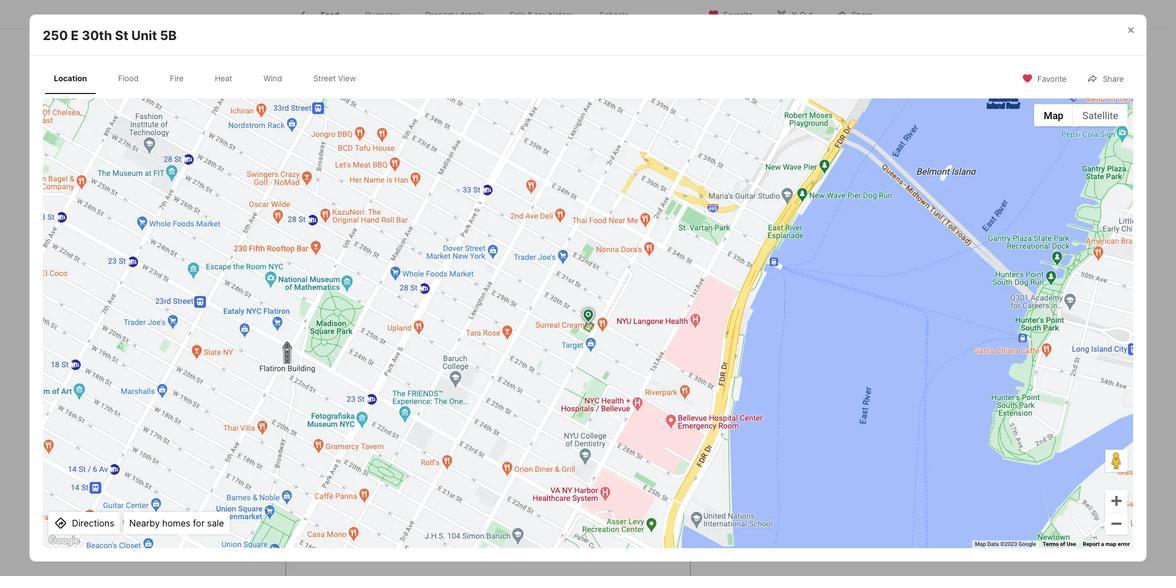 Task type: locate. For each thing, give the bounding box(es) containing it.
map for map data ©2023 google
[[1106, 541, 1117, 547]]

buyer's
[[529, 7, 560, 18]]

report a map error link inside 250 e 30th st unit 5b dialog
[[1083, 541, 1130, 547]]

favorite button
[[699, 3, 762, 25], [1013, 67, 1076, 90]]

1 horizontal spatial terms
[[1043, 541, 1059, 547]]

0 vertical spatial menu bar
[[1035, 104, 1128, 127]]

elizabeth up licensed
[[367, 457, 425, 472]]

map inside 250 e 30th st unit 5b dialog
[[1106, 541, 1117, 547]]

250 e 30th st unit 5b
[[43, 28, 177, 43]]

oct up tour in person option
[[733, 95, 747, 104]]

1 horizontal spatial ask
[[719, 276, 736, 287]]

it's free, cancel anytime
[[708, 192, 783, 200]]

in inside option
[[748, 132, 754, 140]]

agent
[[562, 7, 586, 18], [356, 422, 392, 438]]

0 horizontal spatial ©2023
[[558, 316, 575, 322]]

oct button down go
[[715, 58, 766, 111]]

view inside "button"
[[589, 177, 604, 185]]

grid
[[488, 130, 505, 141]]

lydia
[[329, 67, 351, 78]]

0 horizontal spatial tour
[[731, 132, 746, 140]]

map for map data ©2023 google
[[663, 316, 674, 322]]

terms for map data ©2023 google
[[600, 316, 616, 322]]

by down 2023
[[454, 130, 464, 141]]

oct down home
[[788, 95, 802, 104]]

0 horizontal spatial report a map error
[[640, 316, 688, 322]]

1 horizontal spatial report a map error
[[1083, 541, 1130, 547]]

1 horizontal spatial street
[[570, 177, 588, 185]]

nearby homes for sale button
[[124, 512, 230, 535]]

by inside "redfin checked: 4 minutes ago (oct 25, 2023 at 4:01pm) • source: onekey® mls as distributed by mls grid # 3492747"
[[454, 130, 464, 141]]

tax
[[535, 10, 546, 20]]

tour left person
[[731, 132, 746, 140]]

0 horizontal spatial tour
[[729, 40, 755, 56]]

terms inside 250 e 30th st unit 5b dialog
[[1043, 541, 1059, 547]]

0 horizontal spatial terms
[[600, 316, 616, 322]]

oct button up 'video'
[[825, 59, 876, 110]]

google image
[[288, 308, 325, 323], [46, 534, 82, 548]]

tour
[[729, 40, 755, 56], [808, 168, 826, 179]]

report a map error
[[640, 316, 688, 322], [1083, 541, 1130, 547]]

elizabeth steele licensed real estate salesperson redfin agent elizabeth steele typically replies in about 9 minutes
[[367, 457, 585, 498]]

map region
[[0, 11, 1176, 576], [247, 74, 817, 360]]

1 vertical spatial error
[[1118, 541, 1130, 547]]

ago
[[401, 116, 418, 127]]

1 horizontal spatial terms of use link
[[1043, 541, 1077, 547]]

minutes down agent at the bottom of page
[[550, 487, 585, 498]]

of inside 250 e 30th st unit 5b dialog
[[1060, 541, 1066, 547]]

nearby homes for sale
[[129, 518, 224, 529]]

1 horizontal spatial of
[[1060, 541, 1066, 547]]

1 horizontal spatial directions button
[[615, 174, 662, 189]]

offer
[[803, 240, 824, 251]]

©2023 inside 250 e 30th st unit 5b dialog
[[1001, 541, 1018, 547]]

favorite
[[724, 10, 753, 19], [1038, 74, 1067, 84]]

share inside 250 e 30th st unit 5b dialog
[[1103, 74, 1124, 84]]

0 vertical spatial favorite
[[724, 10, 753, 19]]

minutes inside elizabeth steele licensed real estate salesperson redfin agent elizabeth steele typically replies in about 9 minutes
[[550, 487, 585, 498]]

1 vertical spatial favorite button
[[1013, 67, 1076, 90]]

favorite for share
[[1038, 74, 1067, 84]]

elizabeth
[[395, 422, 454, 438], [367, 457, 425, 472], [367, 487, 406, 498]]

agent left fee
[[562, 7, 586, 18]]

Oct button
[[715, 58, 766, 111], [770, 59, 821, 110], [825, 59, 876, 110]]

mls left 'as'
[[371, 130, 390, 141]]

ft
[[366, 7, 372, 18]]

tour left via
[[812, 132, 826, 140]]

tab list inside 250 e 30th st unit 5b dialog
[[43, 62, 376, 94]]

0 horizontal spatial google image
[[46, 534, 82, 548]]

0 vertical spatial street view
[[313, 73, 356, 83]]

favorite button for x-out
[[699, 3, 762, 25]]

agent up licensed
[[356, 422, 392, 438]]

ask
[[719, 276, 736, 287], [286, 422, 310, 438]]

view
[[338, 73, 356, 83], [589, 177, 604, 185]]

google for map data ©2023 google
[[1019, 541, 1036, 547]]

1 horizontal spatial use
[[1067, 541, 1077, 547]]

0 vertical spatial street
[[313, 73, 336, 83]]

0 horizontal spatial report a map error link
[[640, 316, 688, 322]]

tour for go
[[729, 40, 755, 56]]

by up 516- on the top of the page
[[316, 81, 326, 92]]

0 horizontal spatial of
[[618, 316, 623, 322]]

1 horizontal spatial tour
[[808, 168, 826, 179]]

1 vertical spatial google image
[[46, 534, 82, 548]]

$1,246 per sq ft
[[306, 7, 372, 18]]

0 vertical spatial directions
[[630, 177, 659, 185]]

by
[[316, 67, 326, 78], [316, 81, 326, 92], [454, 130, 464, 141]]

tour for schedule
[[808, 168, 826, 179]]

ask a question
[[719, 276, 784, 287]]

schedule tour button
[[708, 160, 882, 187]]

1 vertical spatial satellite
[[339, 178, 375, 189]]

2 oct from the left
[[788, 95, 802, 104]]

by left lydia
[[316, 67, 326, 78]]

1 horizontal spatial minutes
[[550, 487, 585, 498]]

listing by lydia gougoussis listing by susan dutzer
[[286, 67, 402, 92]]

1 vertical spatial map
[[1106, 541, 1117, 547]]

1 horizontal spatial google
[[1019, 541, 1036, 547]]

salesperson
[[457, 474, 509, 485]]

0 vertical spatial favorite button
[[699, 3, 762, 25]]

0 horizontal spatial share
[[852, 10, 873, 19]]

1 horizontal spatial question
[[745, 276, 784, 287]]

0 vertical spatial listing
[[286, 67, 313, 78]]

real
[[407, 474, 425, 485]]

nearby
[[129, 518, 160, 529]]

favorite button inside 250 e 30th st unit 5b dialog
[[1013, 67, 1076, 90]]

tab list containing feed
[[286, 0, 651, 28]]

share for the topmost share button
[[852, 10, 873, 19]]

terms of use for map data ©2023 google
[[1043, 541, 1077, 547]]

favorite for x-out
[[724, 10, 753, 19]]

for
[[193, 518, 205, 529]]

report a map error inside 250 e 30th st unit 5b dialog
[[1083, 541, 1130, 547]]

1 horizontal spatial map
[[1106, 541, 1117, 547]]

1 vertical spatial satellite button
[[330, 172, 385, 195]]

0 vertical spatial report
[[640, 316, 657, 322]]

terms of use link for map data ©2023 google
[[600, 316, 634, 322]]

minutes up 'as'
[[364, 116, 399, 127]]

street view inside tab
[[313, 73, 356, 83]]

0 vertical spatial satellite button
[[1073, 104, 1128, 127]]

0 vertical spatial error
[[675, 316, 688, 322]]

2 vertical spatial by
[[454, 130, 464, 141]]

video
[[839, 132, 856, 140]]

1 vertical spatial tour
[[808, 168, 826, 179]]

1 vertical spatial street
[[570, 177, 588, 185]]

share button
[[827, 3, 882, 25], [1078, 67, 1134, 90]]

1 vertical spatial report
[[1083, 541, 1100, 547]]

favorite inside 250 e 30th st unit 5b dialog
[[1038, 74, 1067, 84]]

oct button down home
[[770, 59, 821, 110]]

redfin inside "redfin checked: 4 minutes ago (oct 25, 2023 at 4:01pm) • source: onekey® mls as distributed by mls grid # 3492747"
[[286, 116, 313, 127]]

redfin up the licensed real estate salesperson redfin agentelizabeth steele "image"
[[313, 422, 353, 438]]

a
[[738, 276, 743, 287], [659, 316, 662, 322], [390, 343, 395, 354], [457, 422, 464, 438], [1101, 541, 1104, 547]]

in left person
[[748, 132, 754, 140]]

steele up estate
[[428, 457, 468, 472]]

0 vertical spatial terms
[[600, 316, 616, 322]]

use for map data ©2023 google
[[1067, 541, 1077, 547]]

0 horizontal spatial google
[[576, 316, 594, 322]]

0 vertical spatial redfin
[[286, 116, 313, 127]]

list box containing tour in person
[[708, 122, 883, 151]]

property details tab
[[413, 2, 497, 28]]

tour inside "button"
[[808, 168, 826, 179]]

error inside 250 e 30th st unit 5b dialog
[[1118, 541, 1130, 547]]

start an offer
[[767, 240, 824, 251]]

elizabeth up elizabeth steele 'link'
[[395, 422, 454, 438]]

·
[[363, 343, 366, 354]]

agent
[[541, 474, 566, 485]]

0 horizontal spatial satellite
[[339, 178, 375, 189]]

street view button
[[555, 174, 606, 189]]

schedule
[[765, 168, 806, 179]]

licensed
[[367, 474, 405, 485]]

google for map data ©2023 google
[[576, 316, 594, 322]]

1 vertical spatial view
[[589, 177, 604, 185]]

0 horizontal spatial favorite
[[724, 10, 753, 19]]

unit
[[131, 28, 157, 43]]

1 vertical spatial minutes
[[550, 487, 585, 498]]

of for map data ©2023 google
[[1060, 541, 1066, 547]]

0 vertical spatial map button
[[1035, 104, 1073, 127]]

terms of use link for map data ©2023 google
[[1043, 541, 1077, 547]]

0 horizontal spatial directions
[[72, 518, 114, 529]]

directions
[[630, 177, 659, 185], [72, 518, 114, 529]]

steele
[[428, 457, 468, 472], [408, 487, 435, 498]]

tab list containing location
[[43, 62, 376, 94]]

schools tab
[[587, 2, 642, 28]]

data
[[988, 541, 999, 547]]

1 oct from the left
[[733, 95, 747, 104]]

0 vertical spatial terms of use
[[600, 316, 634, 322]]

flood tab
[[109, 65, 148, 92]]

oct
[[733, 95, 747, 104], [788, 95, 802, 104], [843, 95, 858, 104]]

oct up 'video'
[[843, 95, 858, 104]]

1 vertical spatial favorite
[[1038, 74, 1067, 84]]

satellite button for the bottommost menu bar
[[330, 172, 385, 195]]

of for map data ©2023 google
[[618, 316, 623, 322]]

tour right the schedule
[[808, 168, 826, 179]]

tour via video chat option
[[789, 122, 883, 151]]

•
[[287, 130, 292, 141]]

minutes
[[364, 116, 399, 127], [550, 487, 585, 498]]

map button for menu bar within 250 e 30th st unit 5b dialog
[[1035, 104, 1073, 127]]

tab list
[[286, 0, 651, 28], [43, 62, 376, 94]]

1 horizontal spatial map button
[[1035, 104, 1073, 127]]

menu bar inside 250 e 30th st unit 5b dialog
[[1035, 104, 1128, 127]]

1 vertical spatial in
[[505, 487, 512, 498]]

1 horizontal spatial favorite
[[1038, 74, 1067, 84]]

sale
[[510, 10, 526, 20]]

1 horizontal spatial share
[[1103, 74, 1124, 84]]

0 horizontal spatial question
[[467, 422, 522, 438]]

map
[[1044, 110, 1064, 121], [301, 178, 321, 189], [533, 316, 544, 322], [975, 541, 986, 547]]

redfin up about
[[511, 474, 538, 485]]

2 vertical spatial redfin
[[511, 474, 538, 485]]

2 horizontal spatial oct
[[843, 95, 858, 104]]

0 horizontal spatial ask
[[286, 422, 310, 438]]

1 vertical spatial directions
[[72, 518, 114, 529]]

map data ©2023 google
[[533, 316, 594, 322]]

report for map data ©2023 google
[[640, 316, 657, 322]]

0 horizontal spatial oct button
[[715, 58, 766, 111]]

agent for buyer's
[[562, 7, 586, 18]]

1 horizontal spatial oct
[[788, 95, 802, 104]]

0 horizontal spatial mls
[[371, 130, 390, 141]]

0 vertical spatial terms of use link
[[600, 316, 634, 322]]

list box
[[708, 122, 883, 151]]

1 vertical spatial of
[[1060, 541, 1066, 547]]

1 vertical spatial ask
[[286, 422, 310, 438]]

use inside 250 e 30th st unit 5b dialog
[[1067, 541, 1077, 547]]

ask for ask redfin agent elizabeth a question
[[286, 422, 310, 438]]

in
[[748, 132, 754, 140], [505, 487, 512, 498]]

directions button
[[615, 174, 662, 189], [49, 512, 120, 535]]

ask a question link
[[719, 276, 784, 287]]

30th
[[82, 28, 112, 43]]

1 horizontal spatial view
[[589, 177, 604, 185]]

0 vertical spatial ©2023
[[558, 316, 575, 322]]

terms of use inside 250 e 30th st unit 5b dialog
[[1043, 541, 1077, 547]]

0 horizontal spatial menu bar
[[291, 172, 385, 195]]

street view tab
[[304, 65, 365, 92]]

redfin checked: 4 minutes ago (oct 25, 2023 at 4:01pm) • source: onekey® mls as distributed by mls grid # 3492747
[[286, 116, 551, 141]]

0 vertical spatial minutes
[[364, 116, 399, 127]]

gougoussis
[[353, 67, 402, 78]]

question down start
[[745, 276, 784, 287]]

map button for the bottommost menu bar
[[291, 172, 330, 195]]

0 horizontal spatial error
[[675, 316, 688, 322]]

report
[[640, 316, 657, 322], [1083, 541, 1100, 547]]

0 vertical spatial report a map error
[[640, 316, 688, 322]]

tab list for x-out
[[286, 0, 651, 28]]

1 horizontal spatial tour
[[812, 132, 826, 140]]

in inside elizabeth steele licensed real estate salesperson redfin agent elizabeth steele typically replies in about 9 minutes
[[505, 487, 512, 498]]

x-out
[[792, 10, 813, 19]]

2 tour from the left
[[812, 132, 826, 140]]

0 vertical spatial ask
[[719, 276, 736, 287]]

1 vertical spatial report a map error link
[[1083, 541, 1130, 547]]

©2023 for data
[[558, 316, 575, 322]]

feed
[[321, 10, 339, 20]]

1 vertical spatial question
[[467, 422, 522, 438]]

question up salesperson
[[467, 422, 522, 438]]

menu bar
[[1035, 104, 1128, 127], [291, 172, 385, 195]]

satellite button for menu bar within 250 e 30th st unit 5b dialog
[[1073, 104, 1128, 127]]

tour right go
[[729, 40, 755, 56]]

0 horizontal spatial minutes
[[364, 116, 399, 127]]

1 tour from the left
[[731, 132, 746, 140]]

1 horizontal spatial in
[[748, 132, 754, 140]]

0 horizontal spatial in
[[505, 487, 512, 498]]

satellite button inside 250 e 30th st unit 5b dialog
[[1073, 104, 1128, 127]]

1 horizontal spatial terms of use
[[1043, 541, 1077, 547]]

this
[[758, 40, 782, 56]]

3 oct from the left
[[843, 95, 858, 104]]

in left about
[[505, 487, 512, 498]]

homes
[[162, 518, 191, 529]]

1 horizontal spatial favorite button
[[1013, 67, 1076, 90]]

flood
[[118, 73, 139, 83]]

1 vertical spatial map button
[[291, 172, 330, 195]]

fee
[[589, 7, 602, 18]]

sale & tax history tab
[[497, 2, 587, 28]]

—
[[332, 343, 341, 354]]

mls down 2023
[[467, 130, 485, 141]]

question
[[745, 276, 784, 287], [467, 422, 522, 438]]

1 horizontal spatial report a map error link
[[1083, 541, 1130, 547]]

google
[[576, 316, 594, 322], [1019, 541, 1036, 547]]

0 horizontal spatial street view
[[313, 73, 356, 83]]

elizabeth down licensed
[[367, 487, 406, 498]]

1 vertical spatial ©2023
[[1001, 541, 1018, 547]]

1 vertical spatial terms of use
[[1043, 541, 1077, 547]]

4:01pm)
[[492, 116, 526, 127]]

2 listing from the top
[[286, 81, 313, 92]]

google inside 250 e 30th st unit 5b dialog
[[1019, 541, 1036, 547]]

0 vertical spatial google
[[576, 316, 594, 322]]

0 vertical spatial report a map error link
[[640, 316, 688, 322]]

0 vertical spatial use
[[624, 316, 634, 322]]

redfin up •
[[286, 116, 313, 127]]

elizabeth steele link
[[367, 457, 468, 472]]

an
[[790, 240, 801, 251]]

report inside 250 e 30th st unit 5b dialog
[[1083, 541, 1100, 547]]

mls
[[371, 130, 390, 141], [467, 130, 485, 141]]

terms of use link
[[600, 316, 634, 322], [1043, 541, 1077, 547]]

steele down real
[[408, 487, 435, 498]]



Task type: vqa. For each thing, say whether or not it's contained in the screenshot.
:
no



Task type: describe. For each thing, give the bounding box(es) containing it.
details
[[460, 10, 484, 20]]

report a map error link for map data ©2023 google
[[640, 316, 688, 322]]

1 horizontal spatial oct button
[[770, 59, 821, 110]]

tour for tour in person
[[731, 132, 746, 140]]

go tour this home
[[708, 40, 820, 56]]

(929) 552-6469 link
[[803, 276, 875, 287]]

home
[[784, 40, 820, 56]]

©2023 for data
[[1001, 541, 1018, 547]]

per
[[337, 7, 351, 18]]

redfin inside elizabeth steele licensed real estate salesperson redfin agent elizabeth steele typically replies in about 9 minutes
[[511, 474, 538, 485]]

0 vertical spatial steele
[[428, 457, 468, 472]]

data
[[546, 316, 557, 322]]

tab list for share
[[43, 62, 376, 94]]

1 vertical spatial elizabeth
[[367, 457, 425, 472]]

location tab
[[45, 65, 96, 92]]

$1,246
[[306, 7, 334, 18]]

&
[[528, 10, 533, 20]]

add a commute button
[[370, 342, 438, 355]]

2%
[[514, 7, 527, 18]]

(929) 552-6469
[[803, 276, 875, 287]]

2 mls from the left
[[467, 130, 485, 141]]

0 vertical spatial by
[[316, 67, 326, 78]]

0 vertical spatial share button
[[827, 3, 882, 25]]

via
[[828, 132, 837, 140]]

552-
[[830, 276, 851, 287]]

cancel
[[736, 192, 756, 200]]

report a map error for map data ©2023 google
[[1083, 541, 1130, 547]]

onekey®
[[330, 130, 369, 141]]

heat tab
[[206, 65, 241, 92]]

250 e 30th st unit 5b dialog
[[0, 11, 1176, 576]]

wind
[[264, 73, 282, 83]]

ask for ask a question
[[719, 276, 736, 287]]

6469
[[851, 276, 875, 287]]

0 horizontal spatial directions button
[[49, 512, 120, 535]]

terms of use for map data ©2023 google
[[600, 316, 634, 322]]

1 horizontal spatial directions
[[630, 177, 659, 185]]

heat
[[215, 73, 232, 83]]

licensed real estate salesperson redfin agentelizabeth steele image
[[286, 447, 347, 509]]

contact: 516-873-7100
[[286, 94, 384, 105]]

minutes inside "redfin checked: 4 minutes ago (oct 25, 2023 at 4:01pm) • source: onekey® mls as distributed by mls grid # 3492747"
[[364, 116, 399, 127]]

view inside tab
[[338, 73, 356, 83]]

#
[[508, 130, 513, 141]]

report a map error link for map data ©2023 google
[[1083, 541, 1130, 547]]

dutzer
[[357, 81, 385, 92]]

1 vertical spatial by
[[316, 81, 326, 92]]

250 e 30th st unit 5b element
[[43, 14, 190, 44]]

Write a message... text field
[[295, 529, 681, 569]]

— min · add a commute
[[332, 343, 438, 354]]

terms for map data ©2023 google
[[1043, 541, 1059, 547]]

sale
[[207, 518, 224, 529]]

ask redfin agent elizabeth a question
[[286, 422, 522, 438]]

about
[[515, 487, 539, 498]]

wind tab
[[255, 65, 291, 92]]

street inside "button"
[[570, 177, 588, 185]]

fire
[[170, 73, 184, 83]]

source:
[[294, 130, 326, 141]]

favorite button for share
[[1013, 67, 1076, 90]]

2023
[[456, 116, 478, 127]]

1 vertical spatial menu bar
[[291, 172, 385, 195]]

x-
[[792, 10, 800, 19]]

agent for redfin
[[356, 422, 392, 438]]

as
[[393, 130, 402, 141]]

schools
[[600, 10, 629, 20]]

typically
[[437, 487, 472, 498]]

contact:
[[286, 94, 322, 105]]

1 horizontal spatial share button
[[1078, 67, 1134, 90]]

start
[[767, 240, 788, 251]]

estate
[[428, 474, 454, 485]]

0 vertical spatial directions button
[[615, 174, 662, 189]]

feed link
[[299, 8, 339, 22]]

1 vertical spatial steele
[[408, 487, 435, 498]]

share for rightmost share button
[[1103, 74, 1124, 84]]

tour via video chat
[[812, 132, 872, 140]]

2 vertical spatial elizabeth
[[367, 487, 406, 498]]

overview
[[365, 10, 400, 20]]

5b
[[160, 28, 177, 43]]

google image inside 250 e 30th st unit 5b dialog
[[46, 534, 82, 548]]

tour in person
[[731, 132, 778, 140]]

overview tab
[[352, 2, 413, 28]]

replies
[[475, 487, 502, 498]]

history
[[549, 10, 574, 20]]

it's
[[708, 192, 717, 200]]

out
[[800, 10, 813, 19]]

fire tab
[[161, 65, 193, 92]]

2 horizontal spatial oct button
[[825, 59, 876, 110]]

3492747
[[513, 130, 551, 141]]

chat
[[858, 132, 872, 140]]

satellite inside 250 e 30th st unit 5b dialog
[[1083, 110, 1119, 121]]

(oct
[[420, 116, 438, 127]]

start an offer button
[[708, 232, 882, 259]]

street inside tab
[[313, 73, 336, 83]]

checked:
[[315, 116, 353, 127]]

1 horizontal spatial google image
[[288, 308, 325, 323]]

report a map error for map data ©2023 google
[[640, 316, 688, 322]]

873-
[[343, 94, 363, 105]]

min
[[343, 343, 359, 354]]

report for map data ©2023 google
[[1083, 541, 1100, 547]]

susan
[[329, 81, 354, 92]]

516-
[[324, 94, 343, 105]]

250
[[43, 28, 68, 43]]

commute
[[397, 343, 438, 354]]

free,
[[719, 192, 734, 200]]

schedule tour
[[765, 168, 826, 179]]

7100
[[363, 94, 384, 105]]

directions inside 250 e 30th st unit 5b dialog
[[72, 518, 114, 529]]

tour in person option
[[708, 122, 789, 151]]

0 vertical spatial question
[[745, 276, 784, 287]]

1 mls from the left
[[371, 130, 390, 141]]

0 vertical spatial elizabeth
[[395, 422, 454, 438]]

1 vertical spatial redfin
[[313, 422, 353, 438]]

sq
[[353, 7, 363, 18]]

add
[[370, 343, 388, 354]]

error for map data ©2023 google
[[1118, 541, 1130, 547]]

4
[[356, 116, 362, 127]]

map data ©2023 google
[[975, 541, 1036, 547]]

use for map data ©2023 google
[[624, 316, 634, 322]]

go
[[708, 40, 726, 56]]

person
[[755, 132, 778, 140]]

at
[[481, 116, 489, 127]]

buyer's agent fee link
[[529, 7, 602, 18]]

1 listing from the top
[[286, 67, 313, 78]]

street view inside "button"
[[570, 177, 604, 185]]

x-out button
[[767, 3, 823, 25]]

st
[[115, 28, 128, 43]]

property
[[426, 10, 458, 20]]

tour for tour via video chat
[[812, 132, 826, 140]]

error for map data ©2023 google
[[675, 316, 688, 322]]

location
[[54, 73, 87, 83]]

a inside 250 e 30th st unit 5b dialog
[[1101, 541, 1104, 547]]

(929)
[[803, 276, 828, 287]]

9
[[542, 487, 547, 498]]

2% buyer's agent fee
[[514, 7, 602, 18]]



